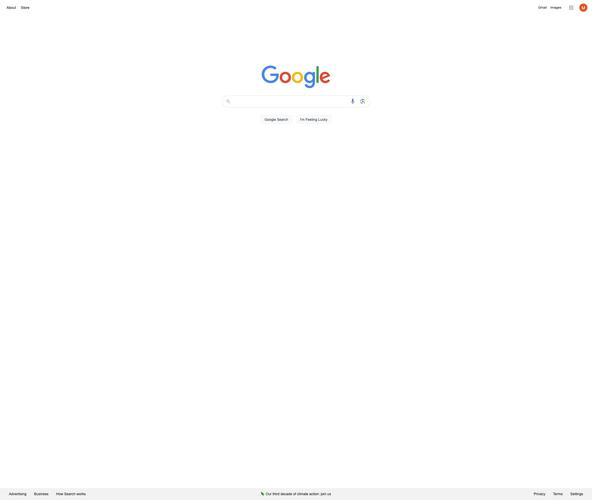 Task type: vqa. For each thing, say whether or not it's contained in the screenshot.
– in the 4:00 PM – 4:55 PM Alaska
no



Task type: locate. For each thing, give the bounding box(es) containing it.
None search field
[[5, 94, 587, 130]]

search by voice image
[[350, 98, 356, 104]]



Task type: describe. For each thing, give the bounding box(es) containing it.
google image
[[262, 65, 331, 89]]

search by image image
[[360, 98, 366, 104]]



